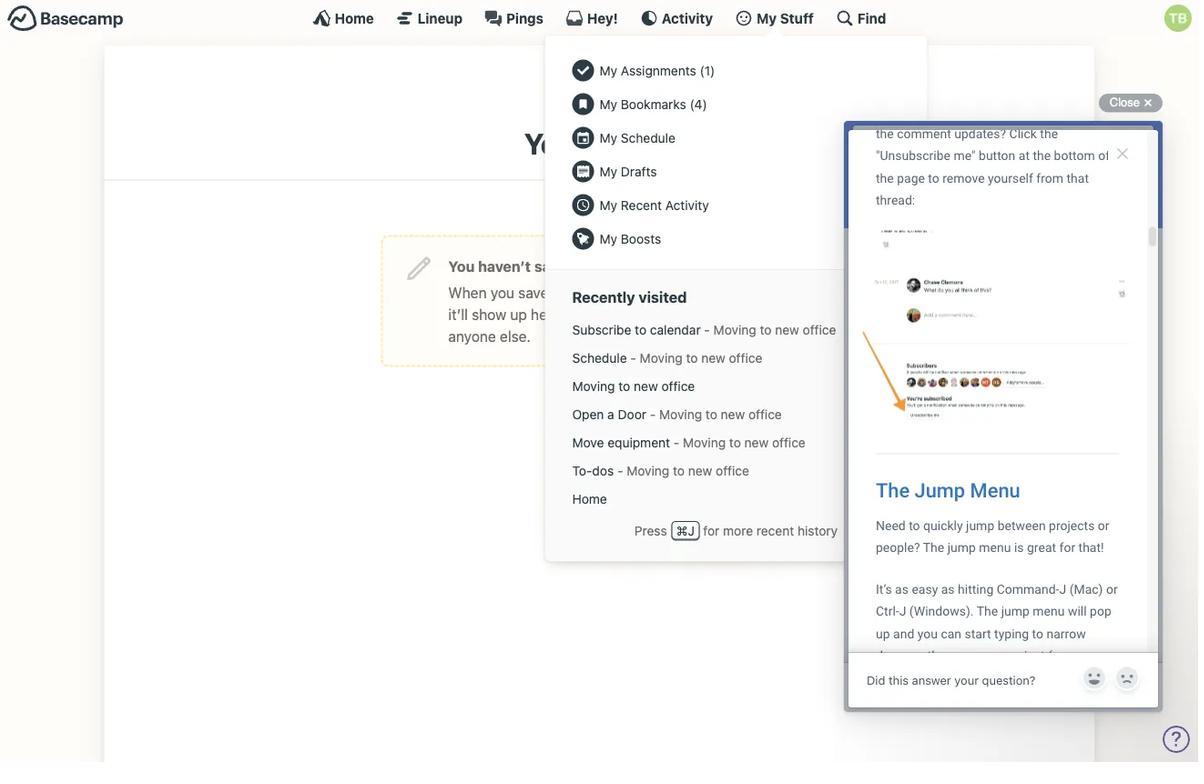 Task type: locate. For each thing, give the bounding box(es) containing it.
cross small image
[[1137, 92, 1159, 114]]

0 horizontal spatial home
[[335, 10, 374, 26]]

drafts up my drafts
[[591, 127, 675, 161]]

document
[[644, 284, 711, 301]]

press
[[634, 523, 667, 538]]

my inside 'link'
[[600, 164, 617, 179]]

your left my schedule
[[524, 127, 585, 161]]

1 horizontal spatial home
[[572, 492, 607, 507]]

a
[[552, 284, 560, 301], [734, 284, 742, 301], [607, 407, 614, 422]]

open a door - moving to new office
[[572, 407, 782, 422]]

my
[[757, 10, 777, 26], [600, 63, 617, 78], [600, 97, 617, 112], [600, 130, 617, 145], [600, 164, 617, 179], [600, 198, 617, 213], [600, 231, 617, 246]]

schedule
[[621, 130, 675, 145], [572, 351, 627, 366]]

find
[[858, 10, 886, 26]]

my boosts
[[600, 231, 661, 246]]

aren't
[[644, 306, 682, 323]]

save
[[518, 284, 548, 301]]

dos
[[592, 464, 614, 479]]

my drafts
[[600, 164, 657, 179]]

drafts up 'or'
[[608, 258, 651, 275]]

any
[[579, 258, 605, 275]]

schedule down my bookmarks (4)
[[621, 130, 675, 145]]

open
[[572, 407, 604, 422]]

- up moving to new office
[[630, 351, 636, 366]]

move
[[572, 435, 604, 450]]

drafts down my schedule
[[621, 164, 657, 179]]

my up any
[[600, 231, 617, 246]]

drafts for my drafts
[[621, 164, 657, 179]]

drafts for your drafts
[[591, 127, 675, 161]]

my for my assignments (1)
[[600, 63, 617, 78]]

my left the assignments
[[600, 63, 617, 78]]

recent
[[621, 198, 662, 213]]

to down subscribe to calendar - moving to new office
[[686, 351, 698, 366]]

1 vertical spatial home
[[572, 492, 607, 507]]

my boosts link
[[563, 222, 909, 256]]

moving down equipment
[[627, 464, 669, 479]]

your down message
[[568, 306, 598, 323]]

(1)
[[700, 63, 715, 78]]

0 horizontal spatial tim burton image
[[570, 64, 629, 122]]

when
[[448, 284, 487, 301]]

0 vertical spatial drafts
[[591, 127, 675, 161]]

drafts
[[591, 127, 675, 161], [621, 164, 657, 179]]

1 horizontal spatial a
[[607, 407, 614, 422]]

schedule - moving to new office
[[572, 351, 762, 366]]

drafts inside 'link'
[[621, 164, 657, 179]]

pings
[[506, 10, 543, 26]]

1 vertical spatial your
[[568, 306, 598, 323]]

moving to new office link
[[563, 372, 909, 401]]

tim burton image
[[1164, 5, 1192, 32], [570, 64, 629, 122]]

switch accounts image
[[7, 5, 124, 33]]

activity right recent on the top right of the page
[[665, 198, 709, 213]]

home link
[[313, 9, 374, 27], [563, 485, 909, 514]]

1 vertical spatial drafts
[[621, 164, 657, 179]]

my down "your drafts"
[[600, 164, 617, 179]]

boosts
[[621, 231, 661, 246]]

0 vertical spatial schedule
[[621, 130, 675, 145]]

activity
[[662, 10, 713, 26], [665, 198, 709, 213]]

a right as
[[734, 284, 742, 301]]

a right save
[[552, 284, 560, 301]]

drafts
[[608, 258, 651, 275], [602, 306, 641, 323]]

moving to new office
[[572, 379, 695, 394]]

your inside you haven't saved any drafts yet when you save a message or document as a draft, it'll show up here. your drafts aren't visible to anyone else.
[[568, 306, 598, 323]]

a left door
[[607, 407, 614, 422]]

to up door
[[619, 379, 630, 394]]

0 vertical spatial tim burton image
[[1164, 5, 1192, 32]]

it'll
[[448, 306, 468, 323]]

my stuff element
[[563, 54, 909, 256]]

home
[[335, 10, 374, 26], [572, 492, 607, 507]]

moving
[[713, 322, 756, 337], [640, 351, 683, 366], [572, 379, 615, 394], [659, 407, 702, 422], [683, 435, 726, 450], [627, 464, 669, 479]]

my left the stuff
[[757, 10, 777, 26]]

new
[[775, 322, 799, 337], [701, 351, 725, 366], [634, 379, 658, 394], [721, 407, 745, 422], [744, 435, 769, 450], [688, 464, 712, 479]]

my left recent on the top right of the page
[[600, 198, 617, 213]]

schedule inside my stuff element
[[621, 130, 675, 145]]

you haven't saved any drafts yet when you save a message or document as a draft, it'll show up here. your drafts aren't visible to anyone else.
[[448, 258, 781, 345]]

tim burton image inside main element
[[1164, 5, 1192, 32]]

recently visited pages element
[[563, 316, 909, 514]]

(4)
[[690, 97, 707, 112]]

lineup link
[[396, 9, 463, 27]]

home inside recently visited pages "element"
[[572, 492, 607, 507]]

my inside popup button
[[757, 10, 777, 26]]

home left lineup link
[[335, 10, 374, 26]]

home link left lineup link
[[313, 9, 374, 27]]

home down to-
[[572, 492, 607, 507]]

1 horizontal spatial tim burton image
[[1164, 5, 1192, 32]]

activity up (1)
[[662, 10, 713, 26]]

to-
[[572, 464, 592, 479]]

for
[[703, 523, 720, 538]]

moving down as
[[713, 322, 756, 337]]

or
[[627, 284, 641, 301]]

office
[[803, 322, 836, 337], [729, 351, 762, 366], [661, 379, 695, 394], [748, 407, 782, 422], [772, 435, 806, 450], [716, 464, 749, 479]]

my stuff button
[[735, 9, 814, 27]]

my up "your drafts"
[[600, 97, 617, 112]]

0 vertical spatial home
[[335, 10, 374, 26]]

as
[[715, 284, 730, 301]]

else.
[[500, 328, 531, 345]]

saved
[[534, 258, 576, 275]]

find button
[[836, 9, 886, 27]]

home link up more on the bottom right of the page
[[563, 485, 909, 514]]

assignments
[[621, 63, 696, 78]]

to right visible
[[732, 306, 745, 323]]

1 horizontal spatial home link
[[563, 485, 909, 514]]

equipment
[[607, 435, 670, 450]]

pings button
[[484, 9, 543, 27]]

to
[[732, 306, 745, 323], [635, 322, 647, 337], [760, 322, 772, 337], [686, 351, 698, 366], [619, 379, 630, 394], [706, 407, 717, 422], [729, 435, 741, 450], [673, 464, 685, 479]]

visible
[[686, 306, 728, 323]]

drafts down 'or'
[[602, 306, 641, 323]]

your
[[524, 127, 585, 161], [568, 306, 598, 323]]

a inside "element"
[[607, 407, 614, 422]]

main element
[[0, 0, 1199, 562]]

1 vertical spatial schedule
[[572, 351, 627, 366]]

moving up move equipment - moving to new office
[[659, 407, 702, 422]]

-
[[704, 322, 710, 337], [630, 351, 636, 366], [650, 407, 656, 422], [674, 435, 679, 450], [617, 464, 623, 479]]

1 vertical spatial activity
[[665, 198, 709, 213]]

to down move equipment - moving to new office
[[673, 464, 685, 479]]

yet
[[655, 258, 677, 275]]

1 vertical spatial home link
[[563, 485, 909, 514]]

schedule down subscribe
[[572, 351, 627, 366]]

my for my recent activity
[[600, 198, 617, 213]]

my recent activity
[[600, 198, 709, 213]]

more
[[723, 523, 753, 538]]

you
[[448, 258, 475, 275]]

my up my drafts
[[600, 130, 617, 145]]

0 vertical spatial drafts
[[608, 258, 651, 275]]

0 horizontal spatial home link
[[313, 9, 374, 27]]



Task type: vqa. For each thing, say whether or not it's contained in the screenshot.
"Find A Project…" text field
no



Task type: describe. For each thing, give the bounding box(es) containing it.
0 vertical spatial activity
[[662, 10, 713, 26]]

my bookmarks (4)
[[600, 97, 707, 112]]

draft,
[[745, 284, 781, 301]]

close button
[[1099, 92, 1163, 114]]

activity link
[[640, 9, 713, 27]]

moving down calendar
[[640, 351, 683, 366]]

visited
[[639, 289, 687, 307]]

my drafts link
[[563, 155, 909, 188]]

- right dos
[[617, 464, 623, 479]]

moving down open a door - moving to new office
[[683, 435, 726, 450]]

my stuff
[[757, 10, 814, 26]]

my for my stuff
[[757, 10, 777, 26]]

message
[[564, 284, 623, 301]]

recently
[[572, 289, 635, 307]]

show
[[472, 306, 506, 323]]

lineup
[[418, 10, 463, 26]]

to down 'draft,'
[[760, 322, 772, 337]]

to-dos - moving to new office
[[572, 464, 749, 479]]

- down open a door - moving to new office
[[674, 435, 679, 450]]

anyone
[[448, 328, 496, 345]]

cross small image
[[1137, 92, 1159, 114]]

here.
[[531, 306, 564, 323]]

my schedule
[[600, 130, 675, 145]]

haven't
[[478, 258, 531, 275]]

1 vertical spatial tim burton image
[[570, 64, 629, 122]]

schedule inside recently visited pages "element"
[[572, 351, 627, 366]]

close
[[1110, 96, 1140, 109]]

move equipment - moving to new office
[[572, 435, 806, 450]]

activity inside my stuff element
[[665, 198, 709, 213]]

door
[[618, 407, 646, 422]]

history
[[798, 523, 838, 538]]

my for my drafts
[[600, 164, 617, 179]]

2 horizontal spatial a
[[734, 284, 742, 301]]

moving up open
[[572, 379, 615, 394]]

my for my bookmarks (4)
[[600, 97, 617, 112]]

calendar
[[650, 322, 701, 337]]

your drafts
[[524, 127, 675, 161]]

my for my boosts
[[600, 231, 617, 246]]

hey!
[[587, 10, 618, 26]]

my assignments (1)
[[600, 63, 715, 78]]

stuff
[[780, 10, 814, 26]]

bookmarks
[[621, 97, 686, 112]]

to down moving to new office link
[[729, 435, 741, 450]]

0 vertical spatial home link
[[313, 9, 374, 27]]

0 vertical spatial your
[[524, 127, 585, 161]]

recent
[[756, 523, 794, 538]]

up
[[510, 306, 527, 323]]

to up move equipment - moving to new office
[[706, 407, 717, 422]]

⌘
[[676, 523, 688, 538]]

my recent activity link
[[563, 188, 909, 222]]

subscribe
[[572, 322, 631, 337]]

1 vertical spatial drafts
[[602, 306, 641, 323]]

to down recently visited
[[635, 322, 647, 337]]

you
[[491, 284, 514, 301]]

- right door
[[650, 407, 656, 422]]

subscribe to calendar - moving to new office
[[572, 322, 836, 337]]

- right calendar
[[704, 322, 710, 337]]

⌘ j for more recent history
[[676, 523, 838, 538]]

hey! button
[[565, 9, 618, 27]]

recently visited
[[572, 289, 687, 307]]

my for my schedule
[[600, 130, 617, 145]]

j
[[688, 523, 695, 538]]

my schedule link
[[563, 121, 909, 155]]

to inside you haven't saved any drafts yet when you save a message or document as a draft, it'll show up here. your drafts aren't visible to anyone else.
[[732, 306, 745, 323]]

0 horizontal spatial a
[[552, 284, 560, 301]]



